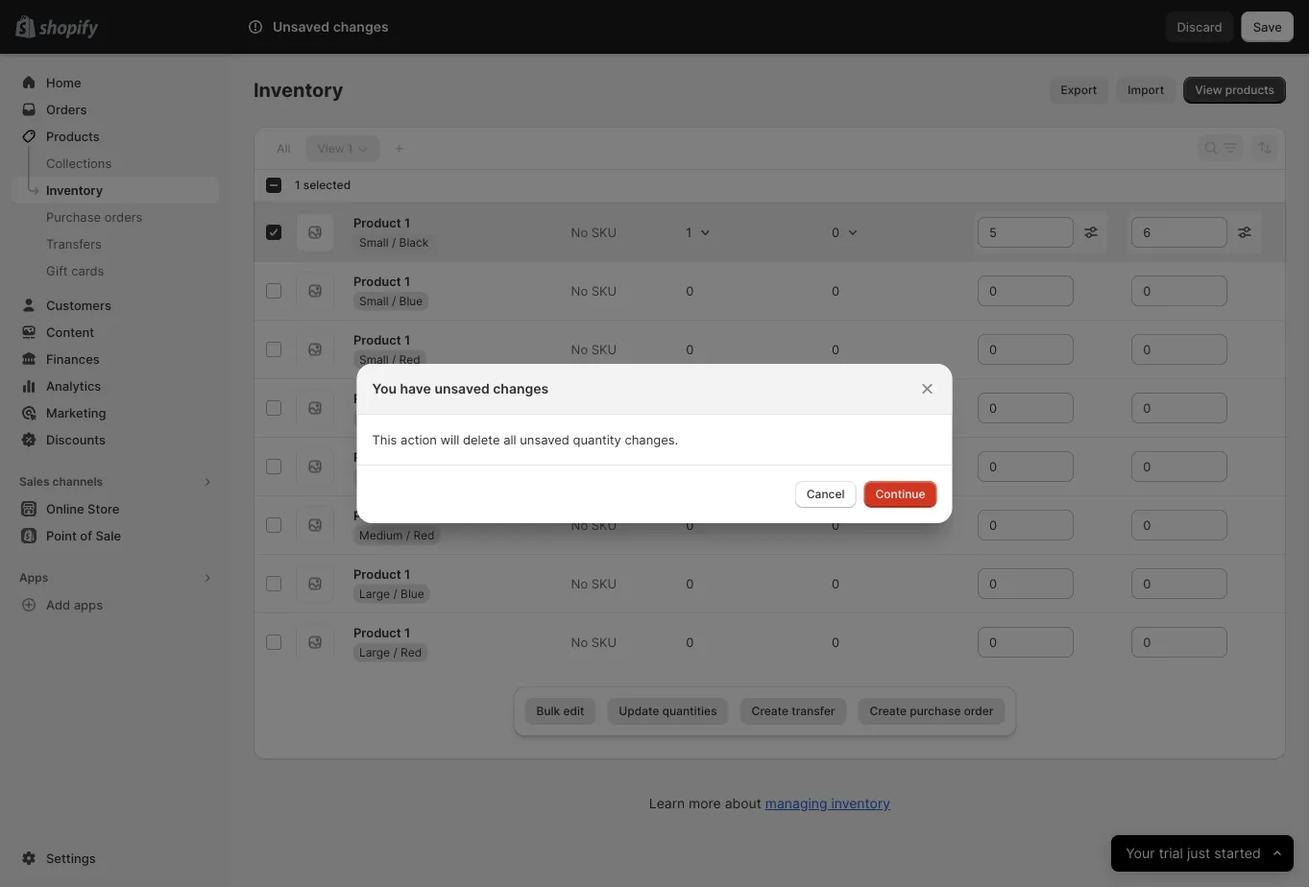 Task type: locate. For each thing, give the bounding box(es) containing it.
product up medium / black link
[[354, 391, 401, 406]]

no sku for product 1 large / blue
[[571, 576, 617, 591]]

add apps button
[[12, 592, 219, 619]]

product 1 link
[[354, 213, 410, 232], [354, 272, 410, 291], [354, 330, 410, 349], [354, 389, 410, 408], [354, 447, 410, 467], [354, 506, 410, 525], [354, 565, 410, 584], [354, 623, 410, 642]]

2 small from the top
[[359, 294, 389, 308]]

no for product 1 medium / black
[[571, 401, 588, 416]]

1 vertical spatial medium
[[359, 470, 403, 483]]

red inside product 1 small / red
[[399, 352, 420, 366]]

1 up small / blue link
[[404, 274, 410, 288]]

product 1 link for product 1 small / red
[[354, 330, 410, 349]]

sku for product 1 small / blue
[[592, 283, 617, 298]]

sku
[[592, 225, 617, 240], [592, 283, 617, 298], [592, 342, 617, 357], [592, 401, 617, 416], [592, 459, 617, 474], [592, 518, 617, 533], [592, 576, 617, 591], [592, 635, 617, 650]]

/ for product 1 small / red
[[392, 352, 396, 366]]

1 for product 1 small / black
[[404, 215, 410, 230]]

transfers link
[[12, 231, 219, 257]]

3 product 1 link from the top
[[354, 330, 410, 349]]

/ up product 1 large / blue
[[406, 528, 410, 542]]

/ down "action"
[[406, 470, 410, 483]]

large down large / blue link
[[359, 645, 390, 659]]

apps
[[19, 571, 48, 585]]

/ up product 1 small / red
[[392, 294, 396, 308]]

no for product 1 large / blue
[[571, 576, 588, 591]]

product inside product 1 small / red
[[354, 332, 401, 347]]

gift cards link
[[12, 257, 219, 284]]

will
[[440, 432, 460, 447]]

no for product 1 small / blue
[[571, 283, 588, 298]]

you have unsaved changes
[[372, 381, 549, 397]]

2 sku from the top
[[592, 283, 617, 298]]

large
[[359, 587, 390, 601], [359, 645, 390, 659]]

no sku
[[571, 225, 617, 240], [571, 283, 617, 298], [571, 342, 617, 357], [571, 401, 617, 416], [571, 459, 617, 474], [571, 518, 617, 533], [571, 576, 617, 591], [571, 635, 617, 650]]

apps
[[74, 598, 103, 612]]

have
[[400, 381, 431, 397]]

no
[[571, 225, 588, 240], [571, 283, 588, 298], [571, 342, 588, 357], [571, 401, 588, 416], [571, 459, 588, 474], [571, 518, 588, 533], [571, 576, 588, 591], [571, 635, 588, 650]]

1 down "action"
[[404, 449, 410, 464]]

discard
[[1177, 19, 1223, 34]]

import
[[1128, 83, 1165, 97]]

small inside product 1 small / black
[[359, 235, 389, 249]]

gift cards
[[46, 263, 104, 278]]

4 sku from the top
[[592, 401, 617, 416]]

1 vertical spatial view
[[317, 142, 345, 156]]

product for product 1 small / red
[[354, 332, 401, 347]]

7 sku from the top
[[592, 576, 617, 591]]

blue inside 'product 1 small / blue'
[[399, 294, 423, 308]]

product inside product 1 large / blue
[[354, 567, 401, 581]]

/ down large / blue link
[[393, 645, 397, 659]]

product inside product 1 large / red
[[354, 625, 401, 640]]

4 product from the top
[[354, 391, 401, 406]]

1 vertical spatial black
[[413, 411, 443, 425]]

discounts link
[[12, 427, 219, 453]]

export
[[1061, 83, 1097, 97]]

2 vertical spatial blue
[[401, 587, 424, 601]]

medium / red link
[[354, 526, 440, 545]]

1 medium from the top
[[359, 411, 403, 425]]

7 no sku from the top
[[571, 576, 617, 591]]

0 horizontal spatial inventory
[[46, 183, 103, 197]]

products
[[46, 129, 100, 144]]

3 product from the top
[[354, 332, 401, 347]]

blue for product 1 large / blue
[[401, 587, 424, 601]]

/ inside product 1 large / red
[[393, 645, 397, 659]]

/ up you
[[392, 352, 396, 366]]

5 product from the top
[[354, 449, 401, 464]]

/ inside product 1 small / red
[[392, 352, 396, 366]]

0 horizontal spatial unsaved
[[435, 381, 490, 397]]

2 no sku from the top
[[571, 283, 617, 298]]

0 horizontal spatial view
[[317, 142, 345, 156]]

changes right the unsaved
[[333, 19, 389, 35]]

0 vertical spatial small
[[359, 235, 389, 249]]

1 horizontal spatial changes
[[493, 381, 549, 397]]

0 vertical spatial black
[[399, 235, 429, 249]]

/ for product 1 medium / red
[[406, 528, 410, 542]]

1 for product 1 small / red
[[404, 332, 410, 347]]

managing
[[765, 796, 828, 812]]

learn more about managing inventory
[[649, 796, 891, 812]]

2 product from the top
[[354, 274, 401, 288]]

changes inside dialog
[[493, 381, 549, 397]]

blue
[[399, 294, 423, 308], [413, 470, 437, 483], [401, 587, 424, 601]]

6 product 1 link from the top
[[354, 506, 410, 525]]

1 horizontal spatial inventory
[[254, 78, 344, 102]]

quantity
[[573, 432, 621, 447]]

large inside product 1 large / red
[[359, 645, 390, 659]]

/ inside 'product 1 small / blue'
[[392, 294, 396, 308]]

0 vertical spatial medium
[[359, 411, 403, 425]]

product inside product 1 medium / black
[[354, 391, 401, 406]]

product 1 link up large / blue link
[[354, 565, 410, 584]]

medium down this
[[359, 470, 403, 483]]

1 inside product 1 small / black
[[404, 215, 410, 230]]

black inside product 1 medium / black
[[413, 411, 443, 425]]

5 no sku from the top
[[571, 459, 617, 474]]

1 no from the top
[[571, 225, 588, 240]]

1 vertical spatial blue
[[413, 470, 437, 483]]

apps button
[[12, 565, 219, 592]]

4 no sku from the top
[[571, 401, 617, 416]]

product for product 1 large / blue
[[354, 567, 401, 581]]

/ inside product 1 small / black
[[392, 235, 396, 249]]

black
[[399, 235, 429, 249], [413, 411, 443, 425]]

2 vertical spatial medium
[[359, 528, 403, 542]]

product inside 'product 1 medium / blue'
[[354, 449, 401, 464]]

unsaved
[[435, 381, 490, 397], [520, 432, 570, 447]]

medium
[[359, 411, 403, 425], [359, 470, 403, 483], [359, 528, 403, 542]]

1 up medium / black link
[[404, 391, 410, 406]]

6 product from the top
[[354, 508, 401, 523]]

2 no from the top
[[571, 283, 588, 298]]

/ for product 1 medium / blue
[[406, 470, 410, 483]]

1 inside product 1 large / blue
[[404, 567, 410, 581]]

small up product 1 small / red
[[359, 294, 389, 308]]

1 vertical spatial unsaved
[[520, 432, 570, 447]]

product 1 link up small / blue link
[[354, 272, 410, 291]]

4 product 1 link from the top
[[354, 389, 410, 408]]

0 vertical spatial inventory
[[254, 78, 344, 102]]

inventory link
[[12, 177, 219, 204]]

0 vertical spatial unsaved
[[435, 381, 490, 397]]

product
[[354, 215, 401, 230], [354, 274, 401, 288], [354, 332, 401, 347], [354, 391, 401, 406], [354, 449, 401, 464], [354, 508, 401, 523], [354, 567, 401, 581], [354, 625, 401, 640]]

2 large from the top
[[359, 645, 390, 659]]

blue inside product 1 large / blue
[[401, 587, 424, 601]]

7 product 1 link from the top
[[354, 565, 410, 584]]

medium inside product 1 medium / red
[[359, 528, 403, 542]]

sku for product 1 large / red
[[592, 635, 617, 650]]

view right all
[[317, 142, 345, 156]]

blue up product 1 small / red
[[399, 294, 423, 308]]

no sku for product 1 medium / red
[[571, 518, 617, 533]]

product inside 'product 1 small / blue'
[[354, 274, 401, 288]]

1 large from the top
[[359, 587, 390, 601]]

red inside product 1 large / red
[[401, 645, 422, 659]]

/ up 'product 1 small / blue'
[[392, 235, 396, 249]]

product inside product 1 small / black
[[354, 215, 401, 230]]

product 1 medium / black
[[354, 391, 443, 425]]

unsaved right 'have'
[[435, 381, 490, 397]]

2 vertical spatial small
[[359, 352, 389, 366]]

2 medium from the top
[[359, 470, 403, 483]]

1 for product 1 medium / black
[[404, 391, 410, 406]]

no sku for product 1 medium / blue
[[571, 459, 617, 474]]

0 vertical spatial view
[[1195, 83, 1223, 97]]

8 product 1 link from the top
[[354, 623, 410, 642]]

product up large / blue link
[[354, 567, 401, 581]]

1 vertical spatial changes
[[493, 381, 549, 397]]

no for product 1 large / red
[[571, 635, 588, 650]]

black up "action"
[[413, 411, 443, 425]]

1 right all
[[348, 142, 353, 156]]

product 1 link down this
[[354, 447, 410, 467]]

1 vertical spatial large
[[359, 645, 390, 659]]

inventory up all
[[254, 78, 344, 102]]

small up you
[[359, 352, 389, 366]]

small up 'product 1 small / blue'
[[359, 235, 389, 249]]

no sku for product 1 small / black
[[571, 225, 617, 240]]

3 small from the top
[[359, 352, 389, 366]]

export button
[[1049, 77, 1109, 104]]

blue up product 1 large / red
[[401, 587, 424, 601]]

1 inside 'product 1 small / blue'
[[404, 274, 410, 288]]

large up product 1 large / red
[[359, 587, 390, 601]]

large inside product 1 large / blue
[[359, 587, 390, 601]]

/ inside 'product 1 medium / blue'
[[406, 470, 410, 483]]

red up 'have'
[[399, 352, 420, 366]]

1 product from the top
[[354, 215, 401, 230]]

product for product 1 large / red
[[354, 625, 401, 640]]

view left products
[[1195, 83, 1223, 97]]

1 up small / red link
[[404, 332, 410, 347]]

/ inside product 1 large / blue
[[393, 587, 397, 601]]

1 vertical spatial small
[[359, 294, 389, 308]]

product up medium / red link
[[354, 508, 401, 523]]

medium inside 'product 1 medium / blue'
[[359, 470, 403, 483]]

product 1 link up medium / black link
[[354, 389, 410, 408]]

1
[[348, 142, 353, 156], [404, 215, 410, 230], [404, 274, 410, 288], [404, 332, 410, 347], [404, 391, 410, 406], [404, 449, 410, 464], [404, 508, 410, 523], [404, 567, 410, 581], [404, 625, 410, 640]]

product 1 link for product 1 medium / black
[[354, 389, 410, 408]]

product for product 1 small / black
[[354, 215, 401, 230]]

5 no from the top
[[571, 459, 588, 474]]

view 1 button
[[306, 135, 380, 162]]

1 horizontal spatial unsaved
[[520, 432, 570, 447]]

1 up medium / red link
[[404, 508, 410, 523]]

small / blue link
[[354, 291, 429, 311]]

1 for view 1
[[348, 142, 353, 156]]

blue inside 'product 1 medium / blue'
[[413, 470, 437, 483]]

6 no from the top
[[571, 518, 588, 533]]

continue button
[[864, 481, 937, 508]]

8 no from the top
[[571, 635, 588, 650]]

inventory inside 'link'
[[46, 183, 103, 197]]

action
[[401, 432, 437, 447]]

/ inside product 1 medium / black
[[406, 411, 410, 425]]

product up small / red link
[[354, 332, 401, 347]]

large for product 1 large / red
[[359, 645, 390, 659]]

0 vertical spatial red
[[399, 352, 420, 366]]

view
[[1195, 83, 1223, 97], [317, 142, 345, 156]]

product 1 link up medium / red link
[[354, 506, 410, 525]]

red down large / blue link
[[401, 645, 422, 659]]

products
[[1226, 83, 1275, 97]]

7 no from the top
[[571, 576, 588, 591]]

1 up large / red "link"
[[404, 625, 410, 640]]

/ for product 1 medium / black
[[406, 411, 410, 425]]

product up small / blue link
[[354, 274, 401, 288]]

product down this
[[354, 449, 401, 464]]

1 inside product 1 large / red
[[404, 625, 410, 640]]

1 inside product 1 medium / black
[[404, 391, 410, 406]]

medium / black link
[[354, 409, 449, 428]]

1 no sku from the top
[[571, 225, 617, 240]]

7 product from the top
[[354, 567, 401, 581]]

red inside product 1 medium / red
[[413, 528, 435, 542]]

0 horizontal spatial changes
[[333, 19, 389, 35]]

4 no from the top
[[571, 401, 588, 416]]

small inside product 1 small / red
[[359, 352, 389, 366]]

shopify image
[[39, 20, 98, 39]]

no sku for product 1 small / blue
[[571, 283, 617, 298]]

small inside 'product 1 small / blue'
[[359, 294, 389, 308]]

import button
[[1117, 77, 1176, 104]]

inventory up purchase
[[46, 183, 103, 197]]

product inside product 1 medium / red
[[354, 508, 401, 523]]

product up small / black link
[[354, 215, 401, 230]]

large / blue link
[[354, 584, 430, 604]]

sku for product 1 large / blue
[[592, 576, 617, 591]]

tab list containing all
[[261, 135, 384, 162]]

medium up this
[[359, 411, 403, 425]]

inventory
[[254, 78, 344, 102], [46, 183, 103, 197]]

view for view 1
[[317, 142, 345, 156]]

red for product 1 small / red
[[399, 352, 420, 366]]

1 inside product 1 small / red
[[404, 332, 410, 347]]

1 vertical spatial red
[[413, 528, 435, 542]]

transfers
[[46, 236, 102, 251]]

6 no sku from the top
[[571, 518, 617, 533]]

unsaved right all on the left of the page
[[520, 432, 570, 447]]

product 1 small / black
[[354, 215, 429, 249]]

products link
[[12, 123, 219, 150]]

blue down "action"
[[413, 470, 437, 483]]

6 sku from the top
[[592, 518, 617, 533]]

product for product 1 medium / blue
[[354, 449, 401, 464]]

black for product 1 small / black
[[399, 235, 429, 249]]

black inside product 1 small / black
[[399, 235, 429, 249]]

3 no from the top
[[571, 342, 588, 357]]

continue
[[876, 488, 926, 501]]

product 1 link up small / red link
[[354, 330, 410, 349]]

product up large / red "link"
[[354, 625, 401, 640]]

changes
[[333, 19, 389, 35], [493, 381, 549, 397]]

1 vertical spatial inventory
[[46, 183, 103, 197]]

medium inside product 1 medium / black
[[359, 411, 403, 425]]

2 product 1 link from the top
[[354, 272, 410, 291]]

product 1 link up large / red "link"
[[354, 623, 410, 642]]

red
[[399, 352, 420, 366], [413, 528, 435, 542], [401, 645, 422, 659]]

view inside button
[[317, 142, 345, 156]]

small
[[359, 235, 389, 249], [359, 294, 389, 308], [359, 352, 389, 366]]

product 1 small / red
[[354, 332, 420, 366]]

/ up product 1 large / red
[[393, 587, 397, 601]]

1 for product 1 small / blue
[[404, 274, 410, 288]]

1 small from the top
[[359, 235, 389, 249]]

1 up small / black link
[[404, 215, 410, 230]]

0 vertical spatial large
[[359, 587, 390, 601]]

8 no sku from the top
[[571, 635, 617, 650]]

product 1 medium / red
[[354, 508, 435, 542]]

all
[[504, 432, 517, 447]]

sku for product 1 medium / red
[[592, 518, 617, 533]]

view inside 'link'
[[1195, 83, 1223, 97]]

5 sku from the top
[[592, 459, 617, 474]]

5 product 1 link from the top
[[354, 447, 410, 467]]

1 for product 1 large / red
[[404, 625, 410, 640]]

1 product 1 link from the top
[[354, 213, 410, 232]]

no for product 1 medium / red
[[571, 518, 588, 533]]

large / red link
[[354, 643, 428, 662]]

/ inside product 1 medium / red
[[406, 528, 410, 542]]

product 1 link for product 1 large / blue
[[354, 565, 410, 584]]

sales
[[19, 475, 49, 489]]

medium up product 1 large / blue
[[359, 528, 403, 542]]

1 inside product 1 medium / red
[[404, 508, 410, 523]]

purchase
[[46, 209, 101, 224]]

red up product 1 large / blue
[[413, 528, 435, 542]]

1 up large / blue link
[[404, 567, 410, 581]]

1 horizontal spatial view
[[1195, 83, 1223, 97]]

1 sku from the top
[[592, 225, 617, 240]]

0 vertical spatial blue
[[399, 294, 423, 308]]

/ up "action"
[[406, 411, 410, 425]]

3 sku from the top
[[592, 342, 617, 357]]

8 sku from the top
[[592, 635, 617, 650]]

small for product 1 small / red
[[359, 352, 389, 366]]

blue for product 1 small / blue
[[399, 294, 423, 308]]

delete
[[463, 432, 500, 447]]

purchase orders
[[46, 209, 143, 224]]

1 inside button
[[348, 142, 353, 156]]

2 vertical spatial red
[[401, 645, 422, 659]]

3 medium from the top
[[359, 528, 403, 542]]

3 no sku from the top
[[571, 342, 617, 357]]

tab list
[[261, 135, 384, 162]]

/
[[392, 235, 396, 249], [392, 294, 396, 308], [392, 352, 396, 366], [406, 411, 410, 425], [406, 470, 410, 483], [406, 528, 410, 542], [393, 587, 397, 601], [393, 645, 397, 659]]

product 1 link up small / black link
[[354, 213, 410, 232]]

black up 'product 1 small / blue'
[[399, 235, 429, 249]]

1 inside 'product 1 medium / blue'
[[404, 449, 410, 464]]

medium / blue link
[[354, 467, 443, 486]]

8 product from the top
[[354, 625, 401, 640]]

small for product 1 small / blue
[[359, 294, 389, 308]]

changes up this action will delete all unsaved quantity changes.
[[493, 381, 549, 397]]



Task type: describe. For each thing, give the bounding box(es) containing it.
product for product 1 medium / red
[[354, 508, 401, 523]]

sales channels button
[[12, 469, 219, 496]]

cards
[[71, 263, 104, 278]]

medium for product 1 medium / blue
[[359, 470, 403, 483]]

view products link
[[1184, 77, 1286, 104]]

home link
[[12, 69, 219, 96]]

small / black link
[[354, 233, 434, 252]]

/ for product 1 small / black
[[392, 235, 396, 249]]

medium for product 1 medium / red
[[359, 528, 403, 542]]

product 1 large / red
[[354, 625, 422, 659]]

blue for product 1 medium / blue
[[413, 470, 437, 483]]

black for product 1 medium / black
[[413, 411, 443, 425]]

1 for product 1 medium / blue
[[404, 449, 410, 464]]

0 vertical spatial changes
[[333, 19, 389, 35]]

product for product 1 medium / black
[[354, 391, 401, 406]]

view for view products
[[1195, 83, 1223, 97]]

settings link
[[12, 845, 219, 872]]

product 1 large / blue
[[354, 567, 424, 601]]

managing inventory link
[[765, 796, 891, 812]]

cancel
[[807, 488, 845, 501]]

all
[[277, 142, 290, 156]]

discard button
[[1166, 12, 1234, 42]]

product 1 link for product 1 small / black
[[354, 213, 410, 232]]

/ for product 1 large / blue
[[393, 587, 397, 601]]

purchase orders link
[[12, 204, 219, 231]]

medium for product 1 medium / black
[[359, 411, 403, 425]]

save
[[1253, 19, 1283, 34]]

this
[[372, 432, 397, 447]]

changes.
[[625, 432, 678, 447]]

more
[[689, 796, 721, 812]]

view 1
[[317, 142, 353, 156]]

1 for product 1 large / blue
[[404, 567, 410, 581]]

add apps
[[46, 598, 103, 612]]

red for product 1 large / red
[[401, 645, 422, 659]]

small for product 1 small / black
[[359, 235, 389, 249]]

sku for product 1 small / red
[[592, 342, 617, 357]]

1 for product 1 medium / red
[[404, 508, 410, 523]]

settings
[[46, 851, 96, 866]]

about
[[725, 796, 762, 812]]

you have unsaved changes dialog
[[0, 364, 1309, 524]]

inventory
[[831, 796, 891, 812]]

save button
[[1242, 12, 1294, 42]]

sku for product 1 small / black
[[592, 225, 617, 240]]

discounts
[[46, 432, 106, 447]]

no sku for product 1 small / red
[[571, 342, 617, 357]]

red for product 1 medium / red
[[413, 528, 435, 542]]

unsaved
[[273, 19, 330, 35]]

all button
[[265, 135, 302, 162]]

unsaved changes
[[273, 19, 389, 35]]

sales channels
[[19, 475, 103, 489]]

this action will delete all unsaved quantity changes.
[[372, 432, 678, 447]]

product 1 link for product 1 medium / blue
[[354, 447, 410, 467]]

product 1 small / blue
[[354, 274, 423, 308]]

collections
[[46, 156, 112, 171]]

sku for product 1 medium / black
[[592, 401, 617, 416]]

add
[[46, 598, 70, 612]]

no for product 1 medium / blue
[[571, 459, 588, 474]]

/ for product 1 large / red
[[393, 645, 397, 659]]

orders
[[104, 209, 143, 224]]

product 1 link for product 1 large / red
[[354, 623, 410, 642]]

view products
[[1195, 83, 1275, 97]]

/ for product 1 small / blue
[[392, 294, 396, 308]]

collections link
[[12, 150, 219, 177]]

sku for product 1 medium / blue
[[592, 459, 617, 474]]

you
[[372, 381, 397, 397]]

no for product 1 small / red
[[571, 342, 588, 357]]

no sku for product 1 large / red
[[571, 635, 617, 650]]

cancel button
[[795, 481, 856, 508]]

product 1 link for product 1 medium / red
[[354, 506, 410, 525]]

no sku for product 1 medium / black
[[571, 401, 617, 416]]

channels
[[52, 475, 103, 489]]

large for product 1 large / blue
[[359, 587, 390, 601]]

product 1 link for product 1 small / blue
[[354, 272, 410, 291]]

learn
[[649, 796, 685, 812]]

gift
[[46, 263, 68, 278]]

product for product 1 small / blue
[[354, 274, 401, 288]]

product 1 medium / blue
[[354, 449, 437, 483]]

home
[[46, 75, 81, 90]]

no for product 1 small / black
[[571, 225, 588, 240]]

small / red link
[[354, 350, 426, 369]]



Task type: vqa. For each thing, say whether or not it's contained in the screenshot.
the right return
no



